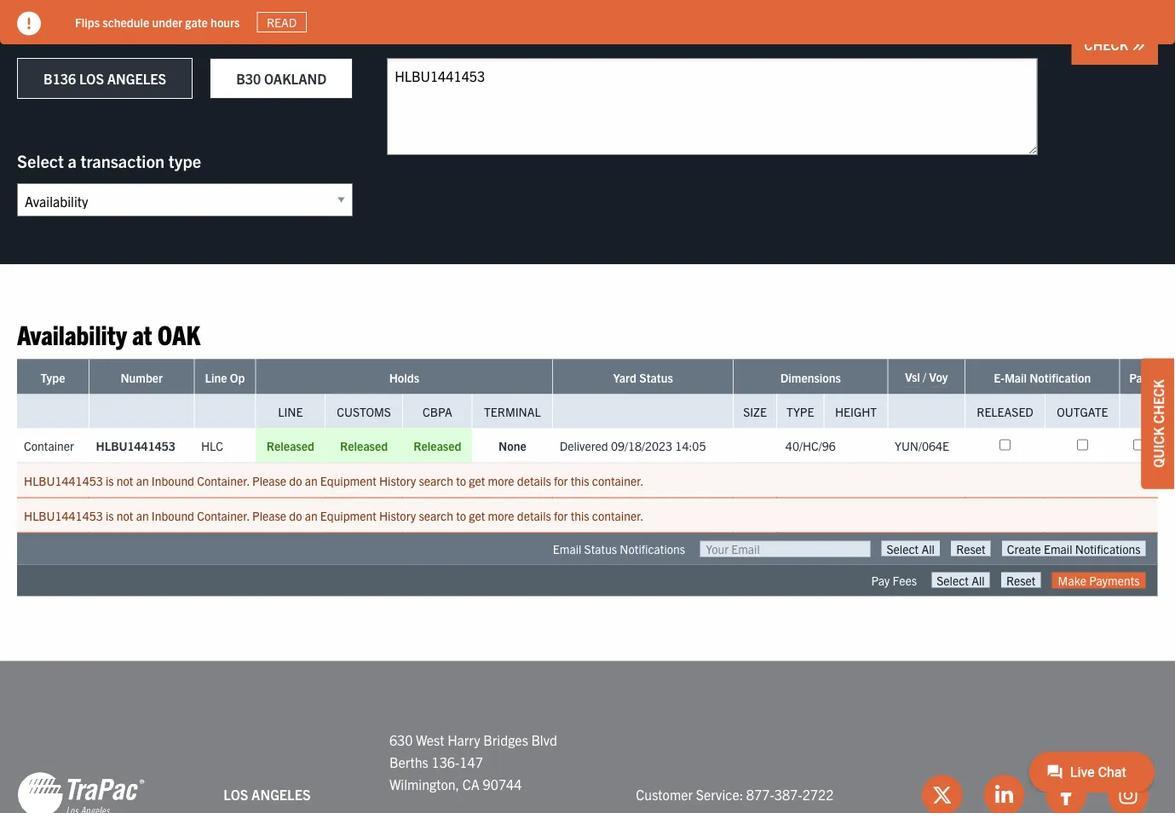 Task type: describe. For each thing, give the bounding box(es) containing it.
reference
[[431, 25, 502, 46]]

number(s)
[[506, 25, 583, 46]]

read
[[267, 14, 297, 30]]

availability
[[17, 318, 127, 351]]

select a terminal
[[17, 25, 142, 46]]

2 please from the top
[[252, 508, 287, 523]]

service:
[[696, 787, 744, 804]]

630
[[390, 732, 413, 749]]

0 vertical spatial hlbu1441453
[[96, 438, 175, 454]]

schedule
[[103, 14, 149, 30]]

cbpa
[[423, 404, 453, 419]]

size
[[744, 404, 767, 419]]

14:05
[[676, 438, 706, 454]]

make payments
[[1059, 573, 1140, 588]]

ca
[[463, 776, 480, 793]]

terminal
[[81, 25, 142, 46]]

2 to from the top
[[456, 508, 467, 523]]

status for email
[[585, 541, 617, 557]]

height
[[836, 404, 878, 419]]

1 details from the top
[[517, 473, 551, 488]]

mail
[[1005, 370, 1027, 385]]

west
[[416, 732, 445, 749]]

make payments link
[[1053, 573, 1146, 589]]

136-
[[432, 754, 460, 771]]

2 more from the top
[[488, 508, 515, 523]]

pay fees
[[872, 573, 918, 588]]

yard
[[614, 370, 637, 385]]

email status notifications
[[553, 541, 686, 557]]

delivered
[[560, 438, 609, 454]]

1 horizontal spatial type
[[787, 404, 815, 419]]

b30 oakland
[[236, 70, 327, 87]]

2 equipment from the top
[[320, 508, 377, 523]]

availability at oak
[[17, 318, 200, 351]]

1 container. from the top
[[197, 473, 250, 488]]

2 get from the top
[[469, 508, 485, 523]]

147
[[460, 754, 483, 771]]

enter
[[387, 25, 427, 46]]

0 vertical spatial type
[[41, 370, 65, 385]]

1 container. from the top
[[592, 473, 644, 488]]

387-
[[775, 787, 803, 804]]

line op
[[205, 370, 245, 385]]

2 details from the top
[[517, 508, 551, 523]]

2 is from the top
[[106, 508, 114, 523]]

vsl / voy
[[905, 369, 948, 384]]

1 vertical spatial hlbu1441453
[[24, 473, 103, 488]]

at
[[132, 318, 152, 351]]

released right the hlc
[[267, 438, 315, 454]]

select for select a terminal
[[17, 25, 64, 46]]

2 history from the top
[[379, 508, 416, 523]]

flips
[[75, 14, 100, 30]]

1 for from the top
[[554, 473, 568, 488]]

oakland
[[264, 70, 327, 87]]

harry
[[448, 732, 480, 749]]

customer
[[636, 787, 693, 804]]

under
[[152, 14, 183, 30]]

e-mail notification
[[994, 370, 1092, 385]]

outgate
[[1057, 404, 1109, 419]]

pay for pay
[[1130, 370, 1149, 385]]

container
[[24, 438, 74, 454]]

b30
[[236, 70, 261, 87]]

2722
[[803, 787, 834, 804]]

1 do from the top
[[289, 473, 302, 488]]

1 search from the top
[[419, 473, 454, 488]]

footer containing 630 west harry bridges blvd
[[0, 662, 1176, 813]]

quick check link
[[1142, 358, 1176, 489]]

1 horizontal spatial los
[[224, 787, 248, 804]]

read link
[[257, 12, 307, 33]]

solid image
[[1132, 39, 1146, 52]]

notifications
[[620, 541, 686, 557]]

dimensions
[[781, 370, 842, 385]]

number
[[121, 370, 163, 385]]

2 hlbu1441453 is not an inbound container. please do an equipment history search to get more details for this container. from the top
[[24, 508, 644, 523]]

blvd
[[532, 732, 558, 749]]

select a transaction type
[[17, 150, 201, 171]]

b136
[[43, 70, 76, 87]]

holds
[[389, 370, 420, 385]]

none
[[499, 438, 527, 454]]

0 horizontal spatial angeles
[[107, 70, 166, 87]]

1 equipment from the top
[[320, 473, 377, 488]]

1 please from the top
[[252, 473, 287, 488]]

customs
[[337, 404, 391, 419]]

1 history from the top
[[379, 473, 416, 488]]

/
[[924, 369, 927, 384]]

flips schedule under gate hours
[[75, 14, 240, 30]]

2 container. from the top
[[197, 508, 250, 523]]

los angeles image
[[17, 772, 145, 813]]

status for yard
[[640, 370, 673, 385]]

a for transaction
[[68, 150, 77, 171]]

2 not from the top
[[117, 508, 133, 523]]

quick
[[1150, 427, 1167, 468]]

a for terminal
[[68, 25, 77, 46]]

40/hc/96
[[786, 438, 836, 454]]



Task type: locate. For each thing, give the bounding box(es) containing it.
1 vertical spatial get
[[469, 508, 485, 523]]

0 vertical spatial history
[[379, 473, 416, 488]]

0 vertical spatial equipment
[[320, 473, 377, 488]]

status
[[640, 370, 673, 385], [585, 541, 617, 557]]

1 vertical spatial please
[[252, 508, 287, 523]]

line
[[205, 370, 227, 385], [278, 404, 303, 419]]

to
[[456, 473, 467, 488], [456, 508, 467, 523]]

please
[[252, 473, 287, 488], [252, 508, 287, 523]]

1 vertical spatial status
[[585, 541, 617, 557]]

type
[[169, 150, 201, 171]]

0 vertical spatial a
[[68, 25, 77, 46]]

history
[[379, 473, 416, 488], [379, 508, 416, 523]]

2 for from the top
[[554, 508, 568, 523]]

1 vertical spatial angeles
[[252, 787, 311, 804]]

pay left the quick check
[[1130, 370, 1149, 385]]

this
[[571, 473, 590, 488], [571, 508, 590, 523]]

more
[[488, 473, 515, 488], [488, 508, 515, 523]]

delivered 09/18/2023 14:05
[[560, 438, 706, 454]]

pay for pay fees
[[872, 573, 890, 588]]

released down the cbpa
[[414, 438, 462, 454]]

0 vertical spatial hlbu1441453 is not an inbound container. please do an equipment history search to get more details for this container.
[[24, 473, 644, 488]]

gate
[[185, 14, 208, 30]]

877-
[[747, 787, 775, 804]]

0 vertical spatial this
[[571, 473, 590, 488]]

0 vertical spatial details
[[517, 473, 551, 488]]

1 vertical spatial do
[[289, 508, 302, 523]]

0 vertical spatial pay
[[1130, 370, 1149, 385]]

for up email
[[554, 508, 568, 523]]

check
[[1085, 36, 1132, 53], [1150, 380, 1167, 424]]

1 is from the top
[[106, 473, 114, 488]]

released down e-
[[977, 404, 1034, 419]]

1 inbound from the top
[[152, 473, 194, 488]]

0 horizontal spatial check
[[1085, 36, 1132, 53]]

payments
[[1090, 573, 1140, 588]]

a left transaction
[[68, 150, 77, 171]]

yun/064e
[[895, 438, 950, 454]]

0 horizontal spatial line
[[205, 370, 227, 385]]

inbound
[[152, 473, 194, 488], [152, 508, 194, 523]]

09/18/2023
[[611, 438, 673, 454]]

pay
[[1130, 370, 1149, 385], [872, 573, 890, 588]]

1 vertical spatial pay
[[872, 573, 890, 588]]

Enter reference number(s) text field
[[387, 58, 1038, 156]]

0 vertical spatial select
[[17, 25, 64, 46]]

1 get from the top
[[469, 473, 485, 488]]

None checkbox
[[1134, 440, 1145, 451]]

fees
[[893, 573, 918, 588]]

released
[[977, 404, 1034, 419], [267, 438, 315, 454], [340, 438, 388, 454], [414, 438, 462, 454]]

berths
[[390, 754, 429, 771]]

1 hlbu1441453 is not an inbound container. please do an equipment history search to get more details for this container. from the top
[[24, 473, 644, 488]]

1 this from the top
[[571, 473, 590, 488]]

line left op
[[205, 370, 227, 385]]

1 vertical spatial select
[[17, 150, 64, 171]]

2 search from the top
[[419, 508, 454, 523]]

line for line
[[278, 404, 303, 419]]

1 select from the top
[[17, 25, 64, 46]]

0 vertical spatial for
[[554, 473, 568, 488]]

0 horizontal spatial status
[[585, 541, 617, 557]]

select up b136 at the top of the page
[[17, 25, 64, 46]]

0 vertical spatial container.
[[197, 473, 250, 488]]

do
[[289, 473, 302, 488], [289, 508, 302, 523]]

get
[[469, 473, 485, 488], [469, 508, 485, 523]]

released down customs
[[340, 438, 388, 454]]

select
[[17, 25, 64, 46], [17, 150, 64, 171]]

2 do from the top
[[289, 508, 302, 523]]

0 vertical spatial not
[[117, 473, 133, 488]]

1 vertical spatial this
[[571, 508, 590, 523]]

container. down delivered 09/18/2023 14:05
[[592, 473, 644, 488]]

1 horizontal spatial line
[[278, 404, 303, 419]]

type down 'availability'
[[41, 370, 65, 385]]

line left customs
[[278, 404, 303, 419]]

1 to from the top
[[456, 473, 467, 488]]

2 a from the top
[[68, 150, 77, 171]]

bridges
[[484, 732, 529, 749]]

b136 los angeles
[[43, 70, 166, 87]]

1 horizontal spatial angeles
[[252, 787, 311, 804]]

0 horizontal spatial los
[[79, 70, 104, 87]]

check inside quick check link
[[1150, 380, 1167, 424]]

1 a from the top
[[68, 25, 77, 46]]

1 horizontal spatial check
[[1150, 380, 1167, 424]]

0 vertical spatial to
[[456, 473, 467, 488]]

an
[[136, 473, 149, 488], [305, 473, 318, 488], [136, 508, 149, 523], [305, 508, 318, 523]]

hlbu1441453
[[96, 438, 175, 454], [24, 473, 103, 488], [24, 508, 103, 523]]

angeles
[[107, 70, 166, 87], [252, 787, 311, 804]]

90744
[[483, 776, 522, 793]]

hours
[[211, 14, 240, 30]]

container.
[[197, 473, 250, 488], [197, 508, 250, 523]]

1 vertical spatial search
[[419, 508, 454, 523]]

Your Email email field
[[700, 541, 871, 558]]

0 vertical spatial line
[[205, 370, 227, 385]]

1 vertical spatial type
[[787, 404, 815, 419]]

transaction
[[81, 150, 165, 171]]

voy
[[930, 369, 948, 384]]

0 vertical spatial search
[[419, 473, 454, 488]]

select left transaction
[[17, 150, 64, 171]]

hlc
[[201, 438, 223, 454]]

0 vertical spatial check
[[1085, 36, 1132, 53]]

email
[[553, 541, 582, 557]]

2 select from the top
[[17, 150, 64, 171]]

1 vertical spatial to
[[456, 508, 467, 523]]

this down the "delivered" on the bottom
[[571, 473, 590, 488]]

1 vertical spatial line
[[278, 404, 303, 419]]

oak
[[158, 318, 200, 351]]

1 vertical spatial equipment
[[320, 508, 377, 523]]

wilmington,
[[390, 776, 460, 793]]

quick check
[[1150, 380, 1167, 468]]

1 vertical spatial not
[[117, 508, 133, 523]]

1 vertical spatial history
[[379, 508, 416, 523]]

type up 40/hc/96
[[787, 404, 815, 419]]

type
[[41, 370, 65, 385], [787, 404, 815, 419]]

select for select a transaction type
[[17, 150, 64, 171]]

0 vertical spatial inbound
[[152, 473, 194, 488]]

status right email
[[585, 541, 617, 557]]

0 vertical spatial get
[[469, 473, 485, 488]]

line for line op
[[205, 370, 227, 385]]

1 horizontal spatial pay
[[1130, 370, 1149, 385]]

footer
[[0, 662, 1176, 813]]

details
[[517, 473, 551, 488], [517, 508, 551, 523]]

1 more from the top
[[488, 473, 515, 488]]

solid image
[[17, 12, 41, 35]]

2 inbound from the top
[[152, 508, 194, 523]]

1 vertical spatial for
[[554, 508, 568, 523]]

pay left fees
[[872, 573, 890, 588]]

enter reference number(s)
[[387, 25, 583, 46]]

a
[[68, 25, 77, 46], [68, 150, 77, 171]]

1 vertical spatial check
[[1150, 380, 1167, 424]]

search
[[419, 473, 454, 488], [419, 508, 454, 523]]

0 vertical spatial angeles
[[107, 70, 166, 87]]

terminal
[[484, 404, 541, 419]]

2 vertical spatial hlbu1441453
[[24, 508, 103, 523]]

0 vertical spatial status
[[640, 370, 673, 385]]

op
[[230, 370, 245, 385]]

0 vertical spatial more
[[488, 473, 515, 488]]

1 vertical spatial more
[[488, 508, 515, 523]]

a left terminal
[[68, 25, 77, 46]]

for down the "delivered" on the bottom
[[554, 473, 568, 488]]

1 vertical spatial is
[[106, 508, 114, 523]]

0 vertical spatial los
[[79, 70, 104, 87]]

e-
[[994, 370, 1005, 385]]

hlbu1441453 is not an inbound container. please do an equipment history search to get more details for this container.
[[24, 473, 644, 488], [24, 508, 644, 523]]

not
[[117, 473, 133, 488], [117, 508, 133, 523]]

1 vertical spatial los
[[224, 787, 248, 804]]

check inside check button
[[1085, 36, 1132, 53]]

None button
[[882, 541, 940, 557], [952, 541, 991, 557], [1003, 541, 1146, 557], [932, 573, 990, 588], [1002, 573, 1041, 588], [882, 541, 940, 557], [952, 541, 991, 557], [1003, 541, 1146, 557], [932, 573, 990, 588], [1002, 573, 1041, 588]]

2 this from the top
[[571, 508, 590, 523]]

this up email
[[571, 508, 590, 523]]

1 vertical spatial hlbu1441453 is not an inbound container. please do an equipment history search to get more details for this container.
[[24, 508, 644, 523]]

1 vertical spatial inbound
[[152, 508, 194, 523]]

0 vertical spatial do
[[289, 473, 302, 488]]

container.
[[592, 473, 644, 488], [592, 508, 644, 523]]

2 container. from the top
[[592, 508, 644, 523]]

check button
[[1072, 25, 1159, 65]]

1 horizontal spatial status
[[640, 370, 673, 385]]

0 vertical spatial is
[[106, 473, 114, 488]]

1 vertical spatial details
[[517, 508, 551, 523]]

1 vertical spatial a
[[68, 150, 77, 171]]

0 horizontal spatial type
[[41, 370, 65, 385]]

0 horizontal spatial pay
[[872, 573, 890, 588]]

container. up email status notifications
[[592, 508, 644, 523]]

0 vertical spatial please
[[252, 473, 287, 488]]

1 not from the top
[[117, 473, 133, 488]]

vsl
[[905, 369, 921, 384]]

make
[[1059, 573, 1087, 588]]

None checkbox
[[1000, 440, 1011, 451], [1078, 440, 1089, 451], [1000, 440, 1011, 451], [1078, 440, 1089, 451]]

1 vertical spatial container.
[[592, 508, 644, 523]]

los angeles
[[224, 787, 311, 804]]

yard status
[[614, 370, 673, 385]]

0 vertical spatial container.
[[592, 473, 644, 488]]

status right yard
[[640, 370, 673, 385]]

630 west harry bridges blvd berths 136-147 wilmington, ca 90744 customer service: 877-387-2722
[[390, 732, 834, 804]]

notification
[[1030, 370, 1092, 385]]

is
[[106, 473, 114, 488], [106, 508, 114, 523]]

1 vertical spatial container.
[[197, 508, 250, 523]]



Task type: vqa. For each thing, say whether or not it's contained in the screenshot.
second for from the top of the page
yes



